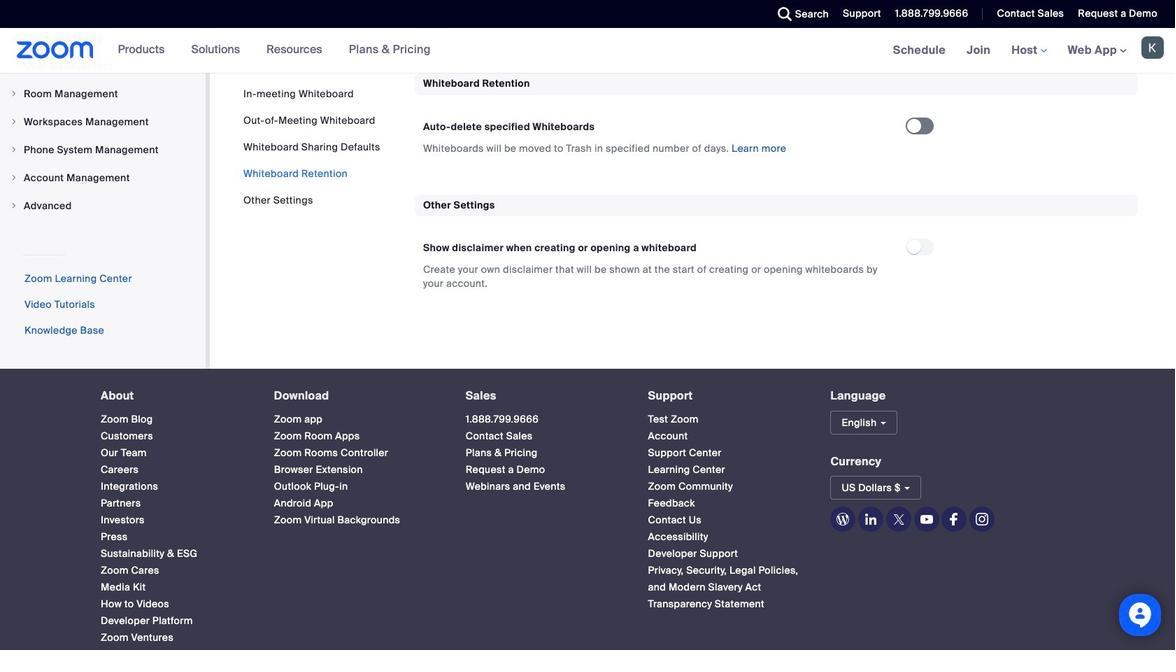 Task type: describe. For each thing, give the bounding box(es) containing it.
5 menu item from the top
[[0, 164, 206, 191]]

meetings navigation
[[883, 28, 1176, 73]]

2 menu item from the top
[[0, 80, 206, 107]]

4 right image from the top
[[10, 202, 18, 210]]

2 heading from the left
[[274, 390, 441, 402]]

whiteboard retention element
[[415, 73, 1139, 172]]

product information navigation
[[107, 28, 441, 73]]

3 menu item from the top
[[0, 108, 206, 135]]

4 menu item from the top
[[0, 136, 206, 163]]



Task type: locate. For each thing, give the bounding box(es) containing it.
banner
[[0, 28, 1176, 73]]

other settings element
[[415, 194, 1139, 307]]

1 heading from the left
[[101, 390, 249, 402]]

right image
[[10, 146, 18, 154]]

3 right image from the top
[[10, 174, 18, 182]]

profile picture image
[[1142, 36, 1164, 59]]

heading
[[101, 390, 249, 402], [274, 390, 441, 402], [466, 390, 623, 402], [648, 390, 806, 402]]

6 menu item from the top
[[0, 192, 206, 219]]

menu item
[[0, 52, 206, 79], [0, 80, 206, 107], [0, 108, 206, 135], [0, 136, 206, 163], [0, 164, 206, 191], [0, 192, 206, 219]]

right image
[[10, 90, 18, 98], [10, 118, 18, 126], [10, 174, 18, 182], [10, 202, 18, 210]]

zoom logo image
[[17, 41, 93, 59]]

menu bar
[[244, 87, 381, 207]]

4 heading from the left
[[648, 390, 806, 402]]

3 heading from the left
[[466, 390, 623, 402]]

1 menu item from the top
[[0, 52, 206, 79]]

1 right image from the top
[[10, 90, 18, 98]]

admin menu menu
[[0, 24, 206, 220]]

2 right image from the top
[[10, 118, 18, 126]]



Task type: vqa. For each thing, say whether or not it's contained in the screenshot.
Generic Name image
no



